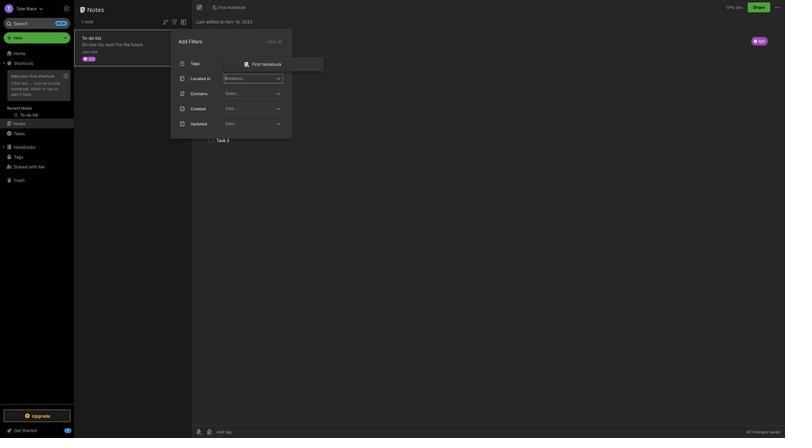 Task type: describe. For each thing, give the bounding box(es) containing it.
 date picker field for created
[[224, 104, 288, 113]]

shortcut
[[38, 74, 54, 79]]

do
[[89, 35, 94, 41]]

get
[[14, 428, 21, 434]]

me
[[38, 164, 44, 169]]

share button
[[748, 2, 770, 12]]

1 note
[[81, 19, 93, 24]]

tyler
[[16, 6, 26, 11]]

shared with me link
[[0, 162, 74, 172]]

started
[[22, 428, 37, 434]]

0 vertical spatial notes
[[87, 6, 104, 13]]

Add tag field
[[216, 430, 262, 435]]

add for add your first shortcut
[[11, 74, 19, 79]]

View options field
[[178, 18, 187, 26]]

Located in field
[[224, 74, 283, 83]]

saved
[[769, 430, 780, 435]]

add for add filters
[[179, 39, 188, 44]]

icon
[[34, 81, 42, 86]]

upgrade button
[[4, 410, 70, 423]]

click to collapse image
[[72, 427, 76, 435]]

stack
[[31, 86, 41, 91]]

note,
[[52, 81, 61, 86]]

last edited on nov 14, 2023
[[196, 19, 252, 24]]

add filters image
[[171, 18, 178, 26]]

the inside to-do list do now do soon for the future
[[123, 42, 130, 47]]

first notebook inside button
[[218, 5, 246, 10]]

2 do from the left
[[98, 42, 104, 47]]

click
[[11, 81, 20, 86]]

changes
[[752, 430, 768, 435]]

nov
[[226, 19, 234, 24]]

tasks
[[14, 131, 25, 136]]

located
[[191, 76, 206, 81]]

black
[[27, 6, 37, 11]]

home
[[14, 51, 25, 56]]

it
[[19, 92, 22, 97]]

a
[[48, 81, 51, 86]]

on inside 'note window' 'element'
[[220, 19, 225, 24]]

here.
[[23, 92, 32, 97]]

1 horizontal spatial first notebook
[[252, 62, 282, 67]]

notebook inside button
[[227, 5, 246, 10]]

your
[[20, 74, 28, 79]]

last
[[196, 19, 205, 24]]

shared with me
[[14, 164, 44, 169]]

upgrade
[[32, 414, 50, 419]]

shared
[[14, 164, 28, 169]]

note window element
[[192, 0, 785, 439]]

tags inside button
[[14, 154, 23, 160]]

note
[[85, 19, 93, 24]]

new button
[[4, 32, 70, 43]]

 date picker field for updated
[[224, 120, 288, 129]]

or
[[42, 86, 46, 91]]

 input text field for located in
[[225, 74, 275, 83]]

new
[[57, 21, 65, 25]]

tree containing home
[[0, 48, 74, 405]]

edited
[[206, 19, 219, 24]]

new
[[14, 35, 22, 40]]

1 vertical spatial now
[[90, 50, 98, 54]]

on inside icon on a note, notebook, stack or tag to add it here.
[[43, 81, 47, 86]]

located in
[[191, 76, 210, 81]]

tasks button
[[0, 129, 74, 138]]

...
[[29, 81, 33, 86]]

expand notebooks image
[[2, 145, 6, 150]]

filters
[[189, 39, 202, 44]]

1
[[81, 19, 83, 24]]

1 vertical spatial notes
[[21, 106, 32, 111]]

recent
[[7, 106, 20, 111]]

shortcuts button
[[0, 58, 74, 68]]



Task type: locate. For each thing, give the bounding box(es) containing it.
notebook
[[227, 5, 246, 10], [262, 62, 282, 67]]

1 horizontal spatial first
[[252, 62, 261, 67]]

0 vertical spatial notebook
[[227, 5, 246, 10]]

0 horizontal spatial first notebook
[[218, 5, 246, 10]]

now down do
[[89, 42, 97, 47]]

on left nov
[[220, 19, 225, 24]]

group
[[0, 68, 74, 121]]

now up 0/3
[[90, 50, 98, 54]]

only you
[[727, 5, 743, 10]]

1 vertical spatial add
[[11, 74, 19, 79]]

Add filters field
[[171, 18, 178, 26]]

the
[[123, 42, 130, 47], [21, 81, 27, 86]]

0 horizontal spatial tags
[[14, 154, 23, 160]]

first notebook up located in field
[[252, 62, 282, 67]]

settings image
[[63, 5, 70, 12]]

0/3
[[89, 57, 95, 61]]

add
[[11, 92, 18, 97]]

notebook,
[[11, 86, 30, 91]]

add tag image
[[206, 429, 213, 436]]

get started
[[14, 428, 37, 434]]

to-do list do now do soon for the future
[[82, 35, 143, 47]]

notes up tasks
[[14, 121, 25, 126]]

date… for created
[[225, 106, 237, 111]]

0 vertical spatial the
[[123, 42, 130, 47]]

just
[[82, 50, 89, 54]]

for
[[116, 42, 122, 47]]

list
[[95, 35, 101, 41]]

1 vertical spatial on
[[43, 81, 47, 86]]

1  date picker field from the top
[[224, 104, 288, 113]]

1 horizontal spatial do
[[98, 42, 104, 47]]

tree
[[0, 48, 74, 405]]

you
[[736, 5, 743, 10]]

tooltip
[[149, 4, 182, 16]]

more actions image
[[774, 4, 782, 11]]

share
[[753, 5, 765, 10]]

in
[[207, 76, 210, 81]]

Note Editor text field
[[192, 30, 785, 426]]

trash link
[[0, 175, 74, 185]]

notes right recent
[[21, 106, 32, 111]]

More actions field
[[774, 2, 782, 12]]

1 vertical spatial date…
[[225, 121, 237, 126]]

tyler black
[[16, 6, 37, 11]]

0 vertical spatial  input text field
[[225, 74, 275, 83]]

Help and Learning task checklist field
[[0, 426, 74, 436]]

now
[[89, 42, 97, 47], [90, 50, 98, 54]]

contains
[[191, 91, 208, 96]]

do down list
[[98, 42, 104, 47]]

first inside button
[[218, 5, 226, 10]]

now inside to-do list do now do soon for the future
[[89, 42, 97, 47]]

only
[[727, 5, 735, 10]]

clear all button
[[266, 38, 283, 45]]

first up located in field
[[252, 62, 261, 67]]

date…
[[225, 106, 237, 111], [225, 121, 237, 126]]

0 vertical spatial  date picker field
[[224, 104, 288, 113]]

future
[[131, 42, 143, 47]]

0 horizontal spatial notebook
[[227, 5, 246, 10]]

0 horizontal spatial do
[[82, 42, 88, 47]]

 input text field down located in field
[[225, 89, 275, 98]]

recent notes
[[7, 106, 32, 111]]

the left ...
[[21, 81, 27, 86]]

shortcuts
[[14, 61, 33, 66]]

2  input text field from the top
[[225, 89, 275, 98]]

do
[[82, 42, 88, 47], [98, 42, 104, 47]]

 input text field
[[225, 74, 275, 83], [225, 89, 275, 98]]

1 date… from the top
[[225, 106, 237, 111]]

first notebook
[[218, 5, 246, 10], [252, 62, 282, 67]]

0 horizontal spatial add
[[11, 74, 19, 79]]

1 vertical spatial notebook
[[262, 62, 282, 67]]

icon on a note, notebook, stack or tag to add it here.
[[11, 81, 61, 97]]

group containing add your first shortcut
[[0, 68, 74, 121]]

1 horizontal spatial the
[[123, 42, 130, 47]]

notes up note
[[87, 6, 104, 13]]

Contains field
[[224, 89, 283, 98]]

1 vertical spatial the
[[21, 81, 27, 86]]

notes link
[[0, 119, 74, 129]]

 input text field inside contains field
[[225, 89, 275, 98]]

new search field
[[8, 18, 67, 29]]

soon
[[105, 42, 115, 47]]

add
[[179, 39, 188, 44], [11, 74, 19, 79]]

7
[[67, 429, 69, 433]]

notebook up 14,
[[227, 5, 246, 10]]

0 vertical spatial first
[[218, 5, 226, 10]]

1 vertical spatial first notebook
[[252, 62, 282, 67]]

first notebook up nov
[[218, 5, 246, 10]]

1 do from the left
[[82, 42, 88, 47]]

on left a
[[43, 81, 47, 86]]

Sort options field
[[162, 18, 169, 26]]

all
[[747, 430, 751, 435]]

1 horizontal spatial add
[[179, 39, 188, 44]]

0 vertical spatial tags
[[191, 61, 200, 66]]

just now
[[82, 50, 98, 54]]

tags up located
[[191, 61, 200, 66]]

to-
[[82, 35, 89, 41]]

0 vertical spatial date…
[[225, 106, 237, 111]]

0 vertical spatial now
[[89, 42, 97, 47]]

to
[[54, 86, 58, 91]]

clear all
[[266, 39, 282, 44]]

expand note image
[[196, 4, 203, 11]]

notebook down clear all button
[[262, 62, 282, 67]]

first
[[29, 74, 37, 79]]

0 horizontal spatial the
[[21, 81, 27, 86]]

click the ...
[[11, 81, 33, 86]]

2  date picker field from the top
[[224, 120, 288, 129]]

first up "last edited on nov 14, 2023"
[[218, 5, 226, 10]]

0 vertical spatial first notebook
[[218, 5, 246, 10]]

1 vertical spatial first
[[252, 62, 261, 67]]

first notebook button
[[210, 3, 248, 12]]

updated
[[191, 121, 207, 126]]

add left "filters" in the left top of the page
[[179, 39, 188, 44]]

1 vertical spatial tags
[[14, 154, 23, 160]]

0 vertical spatial add
[[179, 39, 188, 44]]

1  input text field from the top
[[225, 74, 275, 83]]

tag
[[47, 86, 53, 91]]

notebooks link
[[0, 142, 74, 152]]

0 horizontal spatial on
[[43, 81, 47, 86]]

0 vertical spatial on
[[220, 19, 225, 24]]

created
[[191, 106, 206, 111]]

tags up shared
[[14, 154, 23, 160]]

1 horizontal spatial tags
[[191, 61, 200, 66]]

1 vertical spatial  input text field
[[225, 89, 275, 98]]

clear
[[266, 39, 277, 44]]

notes
[[87, 6, 104, 13], [21, 106, 32, 111], [14, 121, 25, 126]]

2 vertical spatial notes
[[14, 121, 25, 126]]

add your first shortcut
[[11, 74, 54, 79]]

all changes saved
[[747, 430, 780, 435]]

trash
[[14, 178, 25, 183]]

 Date picker field
[[224, 104, 288, 113], [224, 120, 288, 129]]

Account field
[[0, 2, 43, 15]]

date… for updated
[[225, 121, 237, 126]]

Search text field
[[8, 18, 66, 29]]

1 vertical spatial  date picker field
[[224, 120, 288, 129]]

1 horizontal spatial on
[[220, 19, 225, 24]]

2 date… from the top
[[225, 121, 237, 126]]

tags button
[[0, 152, 74, 162]]

1 horizontal spatial notebook
[[262, 62, 282, 67]]

2023
[[242, 19, 252, 24]]

0 horizontal spatial first
[[218, 5, 226, 10]]

on
[[220, 19, 225, 24], [43, 81, 47, 86]]

14,
[[235, 19, 241, 24]]

 input text field for contains
[[225, 89, 275, 98]]

add filters
[[179, 39, 202, 44]]

tags
[[191, 61, 200, 66], [14, 154, 23, 160]]

group inside tree
[[0, 68, 74, 121]]

 input text field inside located in field
[[225, 74, 275, 83]]

home link
[[0, 48, 74, 58]]

do down to-
[[82, 42, 88, 47]]

all
[[278, 39, 282, 44]]

add a reminder image
[[195, 429, 203, 436]]

with
[[29, 164, 37, 169]]

add up click
[[11, 74, 19, 79]]

notebooks
[[14, 145, 35, 150]]

the right for
[[123, 42, 130, 47]]

 input text field up contains field
[[225, 74, 275, 83]]



Task type: vqa. For each thing, say whether or not it's contained in the screenshot.
SEARCH FIELD
no



